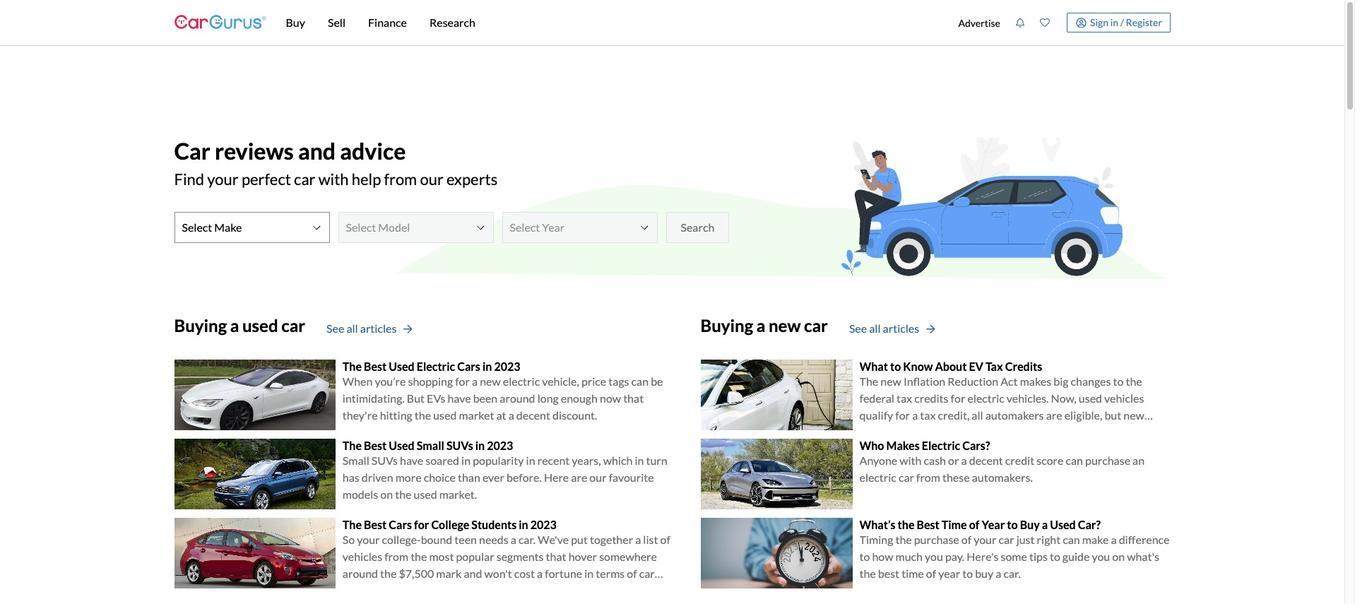 Task type: describe. For each thing, give the bounding box(es) containing it.
than
[[458, 471, 481, 484]]

used inside what to know about ev tax credits the new inflation reduction act makes big changes to the federal tax credits for electric vehicles. now, used vehicles qualify for a tax credit, all automakers are eligible, but new restrictions limit which vehicles qualify.
[[1079, 392, 1103, 405]]

we've
[[538, 533, 569, 546]]

year
[[982, 518, 1005, 531]]

intimidating.
[[343, 392, 405, 405]]

college
[[431, 518, 470, 531]]

our inside "car reviews and advice find your perfect car with help from our experts"
[[420, 170, 444, 189]]

to left how
[[860, 550, 870, 563]]

cars inside the best used electric cars in 2023 when you're shopping for a new electric vehicle, price tags can be intimidating. but evs have been around long enough now that they're hitting the used market at a decent discount.
[[457, 360, 481, 373]]

discount.
[[553, 409, 598, 422]]

tax
[[986, 360, 1003, 373]]

the best used small suvs in 2023 small suvs have soared in popularity in recent years, which in turn has driven more choice than ever before. here are our favourite models on the used market.
[[343, 439, 668, 501]]

you're
[[375, 375, 406, 388]]

buying for buying a used car
[[174, 315, 227, 336]]

but
[[407, 392, 425, 405]]

our inside the best used small suvs in 2023 small suvs have soared in popularity in recent years, which in turn has driven more choice than ever before. here are our favourite models on the used market.
[[590, 471, 607, 484]]

used inside the best used electric cars in 2023 when you're shopping for a new electric vehicle, price tags can be intimidating. but evs have been around long enough now that they're hitting the used market at a decent discount.
[[433, 409, 457, 422]]

register
[[1126, 16, 1163, 28]]

finance button
[[357, 0, 418, 45]]

articles for buying a new car
[[883, 322, 920, 335]]

buy button
[[275, 0, 317, 45]]

much
[[896, 550, 923, 563]]

find
[[174, 170, 204, 189]]

credits
[[1006, 360, 1043, 373]]

somewhere
[[599, 550, 657, 563]]

who
[[860, 439, 885, 452]]

vehicles.
[[1007, 392, 1049, 405]]

on inside 'what's the best time of year to buy a used car? timing the purchase of your car just right can make a difference to how much you pay. here's some tips to guide you on what's the best time of year to buy a car.'
[[1113, 550, 1125, 563]]

2023 for the best used electric cars in 2023
[[494, 360, 521, 373]]

advice
[[340, 137, 406, 165]]

when
[[343, 375, 373, 388]]

the up insurance.
[[380, 567, 397, 580]]

cargurus logo homepage link image
[[174, 2, 266, 43]]

these
[[943, 471, 970, 484]]

used for suvs
[[389, 439, 415, 452]]

reduction
[[948, 375, 999, 388]]

for up "restrictions"
[[896, 409, 910, 422]]

the inside what to know about ev tax credits the new inflation reduction act makes big changes to the federal tax credits for electric vehicles. now, used vehicles qualify for a tax credit, all automakers are eligible, but new restrictions limit which vehicles qualify.
[[860, 375, 879, 388]]

price
[[582, 375, 607, 388]]

mark
[[436, 567, 462, 580]]

cash
[[924, 454, 946, 467]]

the up much
[[896, 533, 912, 546]]

sell
[[328, 16, 346, 29]]

around inside the best cars for college students in 2023 so your college-bound teen needs a car. we've put together a list of vehicles from the most popular segments that hover somewhere around the $7,500 mark and won't cost a fortune in terms of car insurance.
[[343, 567, 378, 580]]

1 vertical spatial suvs
[[372, 454, 398, 467]]

buy inside 'what's the best time of year to buy a used car? timing the purchase of your car just right can make a difference to how much you pay. here's some tips to guide you on what's the best time of year to buy a car.'
[[1020, 518, 1040, 531]]

car. inside the best cars for college students in 2023 so your college-bound teen needs a car. we've put together a list of vehicles from the most popular segments that hover somewhere around the $7,500 mark and won't cost a fortune in terms of car insurance.
[[519, 533, 536, 546]]

see all articles link for buying a new car
[[850, 320, 935, 337]]

0 horizontal spatial tax
[[897, 392, 913, 405]]

teen
[[455, 533, 477, 546]]

from inside who makes electric cars? anyone with cash or a decent credit score can purchase an electric car from these automakers.
[[917, 471, 941, 484]]

the inside the best used electric cars in 2023 when you're shopping for a new electric vehicle, price tags can be intimidating. but evs have been around long enough now that they're hitting the used market at a decent discount.
[[415, 409, 431, 422]]

all for buying a new car
[[870, 322, 881, 335]]

to right "what"
[[891, 360, 901, 373]]

enough
[[561, 392, 598, 405]]

know
[[904, 360, 933, 373]]

buying for buying a new car
[[701, 315, 754, 336]]

0 vertical spatial suvs
[[447, 439, 473, 452]]

what to know about ev tax credits image
[[701, 360, 853, 430]]

to right the changes
[[1114, 375, 1124, 388]]

ev
[[969, 360, 984, 373]]

cost
[[514, 567, 535, 580]]

best for so
[[364, 518, 387, 531]]

2023 for the best used small suvs in 2023
[[487, 439, 513, 452]]

list
[[643, 533, 658, 546]]

perfect
[[242, 170, 291, 189]]

on inside the best used small suvs in 2023 small suvs have soared in popularity in recent years, which in turn has driven more choice than ever before. here are our favourite models on the used market.
[[380, 488, 393, 501]]

see all articles for buying a new car
[[850, 322, 920, 335]]

or
[[949, 454, 959, 467]]

used inside the best used small suvs in 2023 small suvs have soared in popularity in recent years, which in turn has driven more choice than ever before. here are our favourite models on the used market.
[[414, 488, 437, 501]]

the inside the best used small suvs in 2023 small suvs have soared in popularity in recent years, which in turn has driven more choice than ever before. here are our favourite models on the used market.
[[395, 488, 412, 501]]

arrow right image
[[927, 325, 935, 335]]

new up federal at the right bottom
[[881, 375, 902, 388]]

what's
[[860, 518, 896, 531]]

the for the best used electric cars in 2023 when you're shopping for a new electric vehicle, price tags can be intimidating. but evs have been around long enough now that they're hitting the used market at a decent discount.
[[343, 360, 362, 373]]

market
[[459, 409, 494, 422]]

what's the best time of year to buy a used car? link
[[860, 518, 1101, 531]]

at
[[497, 409, 506, 422]]

soared
[[426, 454, 459, 467]]

your inside the best cars for college students in 2023 so your college-bound teen needs a car. we've put together a list of vehicles from the most popular segments that hover somewhere around the $7,500 mark and won't cost a fortune in terms of car insurance.
[[357, 533, 380, 546]]

automakers
[[986, 409, 1044, 422]]

timing
[[860, 533, 894, 546]]

that for we've
[[546, 550, 567, 563]]

an
[[1133, 454, 1145, 467]]

but
[[1105, 409, 1122, 422]]

and inside the best cars for college students in 2023 so your college-bound teen needs a car. we've put together a list of vehicles from the most popular segments that hover somewhere around the $7,500 mark and won't cost a fortune in terms of car insurance.
[[464, 567, 482, 580]]

research button
[[418, 0, 487, 45]]

been
[[473, 392, 498, 405]]

favourite
[[609, 471, 654, 484]]

in up before.
[[526, 454, 536, 467]]

eligible,
[[1065, 409, 1103, 422]]

used up the best used electric cars in 2023 'image'
[[242, 315, 278, 336]]

electric inside what to know about ev tax credits the new inflation reduction act makes big changes to the federal tax credits for electric vehicles. now, used vehicles qualify for a tax credit, all automakers are eligible, but new restrictions limit which vehicles qualify.
[[968, 392, 1005, 405]]

what to know about ev tax credits the new inflation reduction act makes big changes to the federal tax credits for electric vehicles. now, used vehicles qualify for a tax credit, all automakers are eligible, but new restrictions limit which vehicles qualify.
[[860, 360, 1145, 439]]

tags
[[609, 375, 629, 388]]

year
[[939, 567, 961, 580]]

in up than
[[462, 454, 471, 467]]

menu containing sign in / register
[[951, 3, 1171, 42]]

tips
[[1030, 550, 1048, 563]]

2 horizontal spatial vehicles
[[1105, 392, 1145, 405]]

cars?
[[963, 439, 991, 452]]

your inside 'what's the best time of year to buy a used car? timing the purchase of your car just right can make a difference to how much you pay. here's some tips to guide you on what's the best time of year to buy a car.'
[[974, 533, 997, 546]]

are inside the best used small suvs in 2023 small suvs have soared in popularity in recent years, which in turn has driven more choice than ever before. here are our favourite models on the used market.
[[571, 471, 588, 484]]

electric inside who makes electric cars? anyone with cash or a decent credit score can purchase an electric car from these automakers.
[[860, 471, 897, 484]]

long
[[538, 392, 559, 405]]

with inside who makes electric cars? anyone with cash or a decent credit score can purchase an electric car from these automakers.
[[900, 454, 922, 467]]

just
[[1017, 533, 1035, 546]]

buying a new car
[[701, 315, 828, 336]]

1 you from the left
[[925, 550, 944, 563]]

anyone
[[860, 454, 898, 467]]

which inside what to know about ev tax credits the new inflation reduction act makes big changes to the federal tax credits for electric vehicles. now, used vehicles qualify for a tax credit, all automakers are eligible, but new restrictions limit which vehicles qualify.
[[943, 425, 973, 439]]

buying a used car
[[174, 315, 305, 336]]

what's
[[1128, 550, 1160, 563]]

vehicles inside the best cars for college students in 2023 so your college-bound teen needs a car. we've put together a list of vehicles from the most popular segments that hover somewhere around the $7,500 mark and won't cost a fortune in terms of car insurance.
[[343, 550, 382, 563]]

for inside the best used electric cars in 2023 when you're shopping for a new electric vehicle, price tags can be intimidating. but evs have been around long enough now that they're hitting the used market at a decent discount.
[[455, 375, 470, 388]]

college-
[[382, 533, 421, 546]]

car inside 'what's the best time of year to buy a used car? timing the purchase of your car just right can make a difference to how much you pay. here's some tips to guide you on what's the best time of year to buy a car.'
[[999, 533, 1015, 546]]

so
[[343, 533, 355, 546]]

are inside what to know about ev tax credits the new inflation reduction act makes big changes to the federal tax credits for electric vehicles. now, used vehicles qualify for a tax credit, all automakers are eligible, but new restrictions limit which vehicles qualify.
[[1047, 409, 1063, 422]]

turn
[[646, 454, 668, 467]]

about
[[935, 360, 967, 373]]

what
[[860, 360, 888, 373]]

the best cars for college students in 2023 image
[[174, 518, 336, 589]]

act
[[1001, 375, 1018, 388]]

put
[[571, 533, 588, 546]]

sign
[[1091, 16, 1109, 28]]

/
[[1121, 16, 1124, 28]]

used inside 'what's the best time of year to buy a used car? timing the purchase of your car just right can make a difference to how much you pay. here's some tips to guide you on what's the best time of year to buy a car.'
[[1051, 518, 1076, 531]]

the right what's
[[898, 518, 915, 531]]

credit,
[[938, 409, 970, 422]]

the best used small suvs in 2023 image
[[174, 439, 336, 509]]

see all articles link for buying a used car
[[327, 320, 412, 337]]

search
[[681, 220, 715, 234]]

the up $7,500
[[411, 550, 427, 563]]

to right year
[[1007, 518, 1018, 531]]

0 horizontal spatial small
[[343, 454, 369, 467]]

from inside the best cars for college students in 2023 so your college-bound teen needs a car. we've put together a list of vehicles from the most popular segments that hover somewhere around the $7,500 mark and won't cost a fortune in terms of car insurance.
[[385, 550, 409, 563]]



Task type: locate. For each thing, give the bounding box(es) containing it.
1 horizontal spatial our
[[590, 471, 607, 484]]

electric
[[417, 360, 455, 373], [922, 439, 961, 452]]

1 vertical spatial electric
[[922, 439, 961, 452]]

1 see from the left
[[327, 322, 344, 335]]

2023 inside the best used electric cars in 2023 when you're shopping for a new electric vehicle, price tags can be intimidating. but evs have been around long enough now that they're hitting the used market at a decent discount.
[[494, 360, 521, 373]]

see all articles link
[[327, 320, 412, 337], [850, 320, 935, 337]]

electric down anyone
[[860, 471, 897, 484]]

the inside the best used small suvs in 2023 small suvs have soared in popularity in recent years, which in turn has driven more choice than ever before. here are our favourite models on the used market.
[[343, 439, 362, 452]]

automakers.
[[972, 471, 1033, 484]]

and left advice
[[298, 137, 336, 165]]

0 vertical spatial our
[[420, 170, 444, 189]]

in up popularity
[[475, 439, 485, 452]]

1 horizontal spatial are
[[1047, 409, 1063, 422]]

can inside the best used electric cars in 2023 when you're shopping for a new electric vehicle, price tags can be intimidating. but evs have been around long enough now that they're hitting the used market at a decent discount.
[[632, 375, 649, 388]]

the right the changes
[[1126, 375, 1143, 388]]

together
[[590, 533, 633, 546]]

new
[[769, 315, 801, 336], [480, 375, 501, 388], [881, 375, 902, 388], [1124, 409, 1145, 422]]

0 horizontal spatial electric
[[503, 375, 540, 388]]

a inside what to know about ev tax credits the new inflation reduction act makes big changes to the federal tax credits for electric vehicles. now, used vehicles qualify for a tax credit, all automakers are eligible, but new restrictions limit which vehicles qualify.
[[913, 409, 918, 422]]

1 horizontal spatial your
[[357, 533, 380, 546]]

1 horizontal spatial vehicles
[[975, 425, 1015, 439]]

2 horizontal spatial your
[[974, 533, 997, 546]]

2023 up popularity
[[487, 439, 513, 452]]

for up credit,
[[951, 392, 966, 405]]

on left what's
[[1113, 550, 1125, 563]]

arrow right image
[[404, 325, 412, 335]]

the down "what"
[[860, 375, 879, 388]]

electric up cash
[[922, 439, 961, 452]]

vehicles up the but
[[1105, 392, 1145, 405]]

1 horizontal spatial car.
[[1004, 567, 1021, 580]]

new inside the best used electric cars in 2023 when you're shopping for a new electric vehicle, price tags can be intimidating. but evs have been around long enough now that they're hitting the used market at a decent discount.
[[480, 375, 501, 388]]

that inside the best used electric cars in 2023 when you're shopping for a new electric vehicle, price tags can be intimidating. but evs have been around long enough now that they're hitting the used market at a decent discount.
[[624, 392, 644, 405]]

fortune
[[545, 567, 583, 580]]

articles for buying a used car
[[360, 322, 397, 335]]

bound
[[421, 533, 453, 546]]

the down the more
[[395, 488, 412, 501]]

0 horizontal spatial with
[[319, 170, 349, 189]]

used down hitting at the left of the page
[[389, 439, 415, 452]]

menu bar
[[266, 0, 951, 45]]

1 vertical spatial that
[[546, 550, 567, 563]]

now
[[600, 392, 621, 405]]

used down evs
[[433, 409, 457, 422]]

2 buying from the left
[[701, 315, 754, 336]]

from inside "car reviews and advice find your perfect car with help from our experts"
[[384, 170, 417, 189]]

car?
[[1078, 518, 1101, 531]]

0 vertical spatial tax
[[897, 392, 913, 405]]

1 vertical spatial electric
[[968, 392, 1005, 405]]

are down the years, in the left bottom of the page
[[571, 471, 588, 484]]

driven
[[362, 471, 393, 484]]

1 vertical spatial our
[[590, 471, 607, 484]]

sell button
[[317, 0, 357, 45]]

1 horizontal spatial see all articles
[[850, 322, 920, 335]]

purchase for the
[[914, 533, 960, 546]]

our
[[420, 170, 444, 189], [590, 471, 607, 484]]

1 horizontal spatial all
[[870, 322, 881, 335]]

0 horizontal spatial buy
[[286, 16, 305, 29]]

electric up shopping
[[417, 360, 455, 373]]

0 horizontal spatial have
[[400, 454, 424, 467]]

0 horizontal spatial on
[[380, 488, 393, 501]]

around up at
[[500, 392, 535, 405]]

the inside the best used electric cars in 2023 when you're shopping for a new electric vehicle, price tags can be intimidating. but evs have been around long enough now that they're hitting the used market at a decent discount.
[[343, 360, 362, 373]]

0 horizontal spatial which
[[603, 454, 633, 467]]

which down credit,
[[943, 425, 973, 439]]

in inside the best used electric cars in 2023 when you're shopping for a new electric vehicle, price tags can be intimidating. but evs have been around long enough now that they're hitting the used market at a decent discount.
[[483, 360, 492, 373]]

1 horizontal spatial electric
[[922, 439, 961, 452]]

see all articles for buying a used car
[[327, 322, 397, 335]]

the up so
[[343, 518, 362, 531]]

suvs up driven
[[372, 454, 398, 467]]

the left best at the bottom
[[860, 567, 876, 580]]

new up been
[[480, 375, 501, 388]]

1 horizontal spatial tax
[[921, 409, 936, 422]]

sign in / register menu item
[[1058, 13, 1171, 33]]

with
[[319, 170, 349, 189], [900, 454, 922, 467]]

0 horizontal spatial that
[[546, 550, 567, 563]]

2023 up been
[[494, 360, 521, 373]]

right
[[1037, 533, 1061, 546]]

2 horizontal spatial electric
[[968, 392, 1005, 405]]

all up 'when'
[[347, 322, 358, 335]]

1 vertical spatial small
[[343, 454, 369, 467]]

decent inside who makes electric cars? anyone with cash or a decent credit score can purchase an electric car from these automakers.
[[970, 454, 1004, 467]]

used down the changes
[[1079, 392, 1103, 405]]

around inside the best used electric cars in 2023 when you're shopping for a new electric vehicle, price tags can be intimidating. but evs have been around long enough now that they're hitting the used market at a decent discount.
[[500, 392, 535, 405]]

you down make
[[1092, 550, 1111, 563]]

1 horizontal spatial purchase
[[1086, 454, 1131, 467]]

be
[[651, 375, 663, 388]]

in
[[1111, 16, 1119, 28], [483, 360, 492, 373], [475, 439, 485, 452], [462, 454, 471, 467], [526, 454, 536, 467], [635, 454, 644, 467], [519, 518, 528, 531], [585, 567, 594, 580]]

best for you're
[[364, 360, 387, 373]]

0 horizontal spatial purchase
[[914, 533, 960, 546]]

the
[[1126, 375, 1143, 388], [415, 409, 431, 422], [395, 488, 412, 501], [898, 518, 915, 531], [896, 533, 912, 546], [411, 550, 427, 563], [380, 567, 397, 580], [860, 567, 876, 580]]

on
[[380, 488, 393, 501], [1113, 550, 1125, 563]]

purchase for can
[[1086, 454, 1131, 467]]

for inside the best cars for college students in 2023 so your college-bound teen needs a car. we've put together a list of vehicles from the most popular segments that hover somewhere around the $7,500 mark and won't cost a fortune in terms of car insurance.
[[414, 518, 429, 531]]

2 vertical spatial vehicles
[[343, 550, 382, 563]]

best
[[364, 360, 387, 373], [364, 439, 387, 452], [364, 518, 387, 531], [917, 518, 940, 531]]

a inside who makes electric cars? anyone with cash or a decent credit score can purchase an electric car from these automakers.
[[962, 454, 967, 467]]

the for the best cars for college students in 2023 so your college-bound teen needs a car. we've put together a list of vehicles from the most popular segments that hover somewhere around the $7,500 mark and won't cost a fortune in terms of car insurance.
[[343, 518, 362, 531]]

used
[[389, 360, 415, 373], [389, 439, 415, 452], [1051, 518, 1076, 531]]

car.
[[519, 533, 536, 546], [1004, 567, 1021, 580]]

and down popular
[[464, 567, 482, 580]]

electric down reduction
[[968, 392, 1005, 405]]

now,
[[1051, 392, 1077, 405]]

to left buy
[[963, 567, 973, 580]]

the inside the best cars for college students in 2023 so your college-bound teen needs a car. we've put together a list of vehicles from the most popular segments that hover somewhere around the $7,500 mark and won't cost a fortune in terms of car insurance.
[[343, 518, 362, 531]]

in left turn
[[635, 454, 644, 467]]

1 horizontal spatial see
[[850, 322, 867, 335]]

1 vertical spatial are
[[571, 471, 588, 484]]

1 horizontal spatial that
[[624, 392, 644, 405]]

2 you from the left
[[1092, 550, 1111, 563]]

and inside "car reviews and advice find your perfect car with help from our experts"
[[298, 137, 336, 165]]

1 vertical spatial which
[[603, 454, 633, 467]]

search button
[[666, 212, 730, 243]]

0 horizontal spatial decent
[[517, 409, 551, 422]]

all inside what to know about ev tax credits the new inflation reduction act makes big changes to the federal tax credits for electric vehicles. now, used vehicles qualify for a tax credit, all automakers are eligible, but new restrictions limit which vehicles qualify.
[[972, 409, 984, 422]]

see all articles link up 'when'
[[327, 320, 412, 337]]

qualify.
[[1017, 425, 1052, 439]]

cars up been
[[457, 360, 481, 373]]

1 see all articles from the left
[[327, 322, 397, 335]]

used up you're
[[389, 360, 415, 373]]

1 vertical spatial used
[[389, 439, 415, 452]]

2023 inside the best used small suvs in 2023 small suvs have soared in popularity in recent years, which in turn has driven more choice than ever before. here are our favourite models on the used market.
[[487, 439, 513, 452]]

0 vertical spatial that
[[624, 392, 644, 405]]

1 horizontal spatial decent
[[970, 454, 1004, 467]]

for right shopping
[[455, 375, 470, 388]]

articles left arrow right icon
[[883, 322, 920, 335]]

decent down cars? at the right of page
[[970, 454, 1004, 467]]

0 vertical spatial electric
[[503, 375, 540, 388]]

in up been
[[483, 360, 492, 373]]

1 vertical spatial decent
[[970, 454, 1004, 467]]

the best used electric cars in 2023 when you're shopping for a new electric vehicle, price tags can be intimidating. but evs have been around long enough now that they're hitting the used market at a decent discount.
[[343, 360, 663, 422]]

see all articles left arrow right image
[[327, 322, 397, 335]]

0 horizontal spatial buying
[[174, 315, 227, 336]]

1 horizontal spatial small
[[417, 439, 444, 452]]

1 vertical spatial tax
[[921, 409, 936, 422]]

0 horizontal spatial your
[[207, 170, 239, 189]]

your right so
[[357, 533, 380, 546]]

car. down some
[[1004, 567, 1021, 580]]

cars
[[457, 360, 481, 373], [389, 518, 412, 531]]

best up driven
[[364, 439, 387, 452]]

1 horizontal spatial suvs
[[447, 439, 473, 452]]

shopping
[[408, 375, 453, 388]]

0 horizontal spatial articles
[[360, 322, 397, 335]]

on down driven
[[380, 488, 393, 501]]

0 vertical spatial which
[[943, 425, 973, 439]]

0 vertical spatial decent
[[517, 409, 551, 422]]

new right the but
[[1124, 409, 1145, 422]]

see
[[327, 322, 344, 335], [850, 322, 867, 335]]

have inside the best used small suvs in 2023 small suvs have soared in popularity in recent years, which in turn has driven more choice than ever before. here are our favourite models on the used market.
[[400, 454, 424, 467]]

our left experts
[[420, 170, 444, 189]]

your right find
[[207, 170, 239, 189]]

in left /
[[1111, 16, 1119, 28]]

buy inside dropdown button
[[286, 16, 305, 29]]

for
[[455, 375, 470, 388], [951, 392, 966, 405], [896, 409, 910, 422], [414, 518, 429, 531]]

in inside "menu item"
[[1111, 16, 1119, 28]]

1 vertical spatial purchase
[[914, 533, 960, 546]]

1 see all articles link from the left
[[327, 320, 412, 337]]

1 horizontal spatial cars
[[457, 360, 481, 373]]

cars inside the best cars for college students in 2023 so your college-bound teen needs a car. we've put together a list of vehicles from the most popular segments that hover somewhere around the $7,500 mark and won't cost a fortune in terms of car insurance.
[[389, 518, 412, 531]]

1 vertical spatial on
[[1113, 550, 1125, 563]]

1 horizontal spatial articles
[[883, 322, 920, 335]]

the for the best used small suvs in 2023 small suvs have soared in popularity in recent years, which in turn has driven more choice than ever before. here are our favourite models on the used market.
[[343, 439, 362, 452]]

0 vertical spatial buy
[[286, 16, 305, 29]]

years,
[[572, 454, 601, 467]]

best inside the best used small suvs in 2023 small suvs have soared in popularity in recent years, which in turn has driven more choice than ever before. here are our favourite models on the used market.
[[364, 439, 387, 452]]

can left be
[[632, 375, 649, 388]]

your down what's the best time of year to buy a used car? link
[[974, 533, 997, 546]]

car inside who makes electric cars? anyone with cash or a decent credit score can purchase an electric car from these automakers.
[[899, 471, 915, 484]]

with down 'makes'
[[900, 454, 922, 467]]

car
[[294, 170, 316, 189], [281, 315, 305, 336], [804, 315, 828, 336], [899, 471, 915, 484], [999, 533, 1015, 546], [639, 567, 655, 580]]

0 vertical spatial are
[[1047, 409, 1063, 422]]

vehicle,
[[542, 375, 580, 388]]

with left help
[[319, 170, 349, 189]]

1 articles from the left
[[360, 322, 397, 335]]

0 vertical spatial can
[[632, 375, 649, 388]]

electric inside who makes electric cars? anyone with cash or a decent credit score can purchase an electric car from these automakers.
[[922, 439, 961, 452]]

1 horizontal spatial buying
[[701, 315, 754, 336]]

car. up segments
[[519, 533, 536, 546]]

0 horizontal spatial our
[[420, 170, 444, 189]]

your inside "car reviews and advice find your perfect car with help from our experts"
[[207, 170, 239, 189]]

buy left sell
[[286, 16, 305, 29]]

with inside "car reviews and advice find your perfect car with help from our experts"
[[319, 170, 349, 189]]

see up "what"
[[850, 322, 867, 335]]

buy
[[286, 16, 305, 29], [1020, 518, 1040, 531]]

0 horizontal spatial see all articles link
[[327, 320, 412, 337]]

have right evs
[[448, 392, 471, 405]]

time
[[942, 518, 967, 531]]

1 vertical spatial 2023
[[487, 439, 513, 452]]

2023 inside the best cars for college students in 2023 so your college-bound teen needs a car. we've put together a list of vehicles from the most popular segments that hover somewhere around the $7,500 mark and won't cost a fortune in terms of car insurance.
[[531, 518, 557, 531]]

the inside what to know about ev tax credits the new inflation reduction act makes big changes to the federal tax credits for electric vehicles. now, used vehicles qualify for a tax credit, all automakers are eligible, but new restrictions limit which vehicles qualify.
[[1126, 375, 1143, 388]]

here's
[[967, 550, 999, 563]]

purchase inside 'what's the best time of year to buy a used car? timing the purchase of your car just right can make a difference to how much you pay. here's some tips to guide you on what's the best time of year to buy a car.'
[[914, 533, 960, 546]]

1 horizontal spatial which
[[943, 425, 973, 439]]

purchase down time
[[914, 533, 960, 546]]

are down now,
[[1047, 409, 1063, 422]]

most
[[429, 550, 454, 563]]

best inside the best cars for college students in 2023 so your college-bound teen needs a car. we've put together a list of vehicles from the most popular segments that hover somewhere around the $7,500 mark and won't cost a fortune in terms of car insurance.
[[364, 518, 387, 531]]

electric up long
[[503, 375, 540, 388]]

has
[[343, 471, 360, 484]]

0 vertical spatial used
[[389, 360, 415, 373]]

all right credit,
[[972, 409, 984, 422]]

0 vertical spatial purchase
[[1086, 454, 1131, 467]]

the down "but"
[[415, 409, 431, 422]]

who makes electric cars? link
[[860, 439, 991, 452]]

can inside who makes electric cars? anyone with cash or a decent credit score can purchase an electric car from these automakers.
[[1066, 454, 1084, 467]]

2 see all articles from the left
[[850, 322, 920, 335]]

the
[[343, 360, 362, 373], [860, 375, 879, 388], [343, 439, 362, 452], [343, 518, 362, 531]]

0 horizontal spatial electric
[[417, 360, 455, 373]]

car reviews and advice find your perfect car with help from our experts
[[174, 137, 498, 189]]

1 horizontal spatial electric
[[860, 471, 897, 484]]

in down hover
[[585, 567, 594, 580]]

1 vertical spatial around
[[343, 567, 378, 580]]

can right score
[[1066, 454, 1084, 467]]

1 vertical spatial cars
[[389, 518, 412, 531]]

decent inside the best used electric cars in 2023 when you're shopping for a new electric vehicle, price tags can be intimidating. but evs have been around long enough now that they're hitting the used market at a decent discount.
[[517, 409, 551, 422]]

0 vertical spatial car.
[[519, 533, 536, 546]]

0 horizontal spatial are
[[571, 471, 588, 484]]

experts
[[447, 170, 498, 189]]

purchase inside who makes electric cars? anyone with cash or a decent credit score can purchase an electric car from these automakers.
[[1086, 454, 1131, 467]]

makes
[[887, 439, 920, 452]]

1 horizontal spatial buy
[[1020, 518, 1040, 531]]

time
[[902, 567, 924, 580]]

electric inside the best used electric cars in 2023 when you're shopping for a new electric vehicle, price tags can be intimidating. but evs have been around long enough now that they're hitting the used market at a decent discount.
[[417, 360, 455, 373]]

suvs
[[447, 439, 473, 452], [372, 454, 398, 467]]

1 horizontal spatial have
[[448, 392, 471, 405]]

the down they're
[[343, 439, 362, 452]]

what to know about ev tax credits link
[[860, 360, 1043, 373]]

which up favourite
[[603, 454, 633, 467]]

tax down inflation
[[897, 392, 913, 405]]

finance
[[368, 16, 407, 29]]

0 vertical spatial electric
[[417, 360, 455, 373]]

best inside the best used electric cars in 2023 when you're shopping for a new electric vehicle, price tags can be intimidating. but evs have been around long enough now that they're hitting the used market at a decent discount.
[[364, 360, 387, 373]]

the up 'when'
[[343, 360, 362, 373]]

what's the best time of year to buy a used car? image
[[701, 518, 853, 589]]

0 vertical spatial from
[[384, 170, 417, 189]]

decent down long
[[517, 409, 551, 422]]

have inside the best used electric cars in 2023 when you're shopping for a new electric vehicle, price tags can be intimidating. but evs have been around long enough now that they're hitting the used market at a decent discount.
[[448, 392, 471, 405]]

see all articles link up "what"
[[850, 320, 935, 337]]

here
[[544, 471, 569, 484]]

can inside 'what's the best time of year to buy a used car? timing the purchase of your car just right can make a difference to how much you pay. here's some tips to guide you on what's the best time of year to buy a car.'
[[1063, 533, 1081, 546]]

2 vertical spatial from
[[385, 550, 409, 563]]

suvs up soared
[[447, 439, 473, 452]]

that down tags
[[624, 392, 644, 405]]

0 horizontal spatial car.
[[519, 533, 536, 546]]

market.
[[439, 488, 477, 501]]

2 see from the left
[[850, 322, 867, 335]]

who makes electric cars? image
[[701, 439, 853, 509]]

see for buying a used car
[[327, 322, 344, 335]]

around up insurance.
[[343, 567, 378, 580]]

see for buying a new car
[[850, 322, 867, 335]]

0 vertical spatial have
[[448, 392, 471, 405]]

used up right
[[1051, 518, 1076, 531]]

0 horizontal spatial and
[[298, 137, 336, 165]]

see all articles
[[327, 322, 397, 335], [850, 322, 920, 335]]

vehicles
[[1105, 392, 1145, 405], [975, 425, 1015, 439], [343, 550, 382, 563]]

small up 'has'
[[343, 454, 369, 467]]

2 vertical spatial 2023
[[531, 518, 557, 531]]

car inside the best cars for college students in 2023 so your college-bound teen needs a car. we've put together a list of vehicles from the most popular segments that hover somewhere around the $7,500 mark and won't cost a fortune in terms of car insurance.
[[639, 567, 655, 580]]

open notifications image
[[1016, 18, 1026, 28]]

0 vertical spatial with
[[319, 170, 349, 189]]

1 vertical spatial and
[[464, 567, 482, 580]]

students
[[472, 518, 517, 531]]

0 horizontal spatial vehicles
[[343, 550, 382, 563]]

small up soared
[[417, 439, 444, 452]]

won't
[[485, 567, 512, 580]]

can up guide
[[1063, 533, 1081, 546]]

car. inside 'what's the best time of year to buy a used car? timing the purchase of your car just right can make a difference to how much you pay. here's some tips to guide you on what's the best time of year to buy a car.'
[[1004, 567, 1021, 580]]

user icon image
[[1076, 17, 1087, 28]]

used inside the best used small suvs in 2023 small suvs have soared in popularity in recent years, which in turn has driven more choice than ever before. here are our favourite models on the used market.
[[389, 439, 415, 452]]

0 vertical spatial cars
[[457, 360, 481, 373]]

ever
[[483, 471, 505, 484]]

all for buying a used car
[[347, 322, 358, 335]]

tax
[[897, 392, 913, 405], [921, 409, 936, 422]]

small
[[417, 439, 444, 452], [343, 454, 369, 467]]

sign in / register link
[[1068, 13, 1171, 33]]

of
[[970, 518, 980, 531], [661, 533, 671, 546], [962, 533, 972, 546], [627, 567, 637, 580], [927, 567, 937, 580]]

0 horizontal spatial all
[[347, 322, 358, 335]]

help
[[352, 170, 381, 189]]

best inside 'what's the best time of year to buy a used car? timing the purchase of your car just right can make a difference to how much you pay. here's some tips to guide you on what's the best time of year to buy a car.'
[[917, 518, 940, 531]]

hover
[[569, 550, 597, 563]]

more
[[396, 471, 422, 484]]

1 vertical spatial have
[[400, 454, 424, 467]]

used down choice
[[414, 488, 437, 501]]

tax up limit
[[921, 409, 936, 422]]

2 vertical spatial electric
[[860, 471, 897, 484]]

saved cars image
[[1040, 18, 1050, 28]]

that inside the best cars for college students in 2023 so your college-bound teen needs a car. we've put together a list of vehicles from the most popular segments that hover somewhere around the $7,500 mark and won't cost a fortune in terms of car insurance.
[[546, 550, 567, 563]]

1 horizontal spatial with
[[900, 454, 922, 467]]

vehicles down so
[[343, 550, 382, 563]]

your
[[207, 170, 239, 189], [357, 533, 380, 546], [974, 533, 997, 546]]

for up bound on the left bottom of the page
[[414, 518, 429, 531]]

a
[[230, 315, 239, 336], [757, 315, 766, 336], [472, 375, 478, 388], [509, 409, 514, 422], [913, 409, 918, 422], [962, 454, 967, 467], [1042, 518, 1048, 531], [511, 533, 517, 546], [636, 533, 641, 546], [1111, 533, 1117, 546], [537, 567, 543, 580], [996, 567, 1002, 580]]

you left the pay.
[[925, 550, 944, 563]]

from down college-
[[385, 550, 409, 563]]

they're
[[343, 409, 378, 422]]

credit
[[1006, 454, 1035, 467]]

what's the best time of year to buy a used car? timing the purchase of your car just right can make a difference to how much you pay. here's some tips to guide you on what's the best time of year to buy a car.
[[860, 518, 1170, 580]]

1 horizontal spatial you
[[1092, 550, 1111, 563]]

choice
[[424, 471, 456, 484]]

the best used electric cars in 2023 image
[[174, 360, 336, 430]]

advertise link
[[951, 3, 1008, 42]]

menu
[[951, 3, 1171, 42]]

0 vertical spatial 2023
[[494, 360, 521, 373]]

1 vertical spatial vehicles
[[975, 425, 1015, 439]]

1 horizontal spatial on
[[1113, 550, 1125, 563]]

who makes electric cars? anyone with cash or a decent credit score can purchase an electric car from these automakers.
[[860, 439, 1145, 484]]

models
[[343, 488, 378, 501]]

best for suvs
[[364, 439, 387, 452]]

the best used electric cars in 2023 link
[[343, 360, 521, 373]]

which inside the best used small suvs in 2023 small suvs have soared in popularity in recent years, which in turn has driven more choice than ever before. here are our favourite models on the used market.
[[603, 454, 633, 467]]

1 vertical spatial can
[[1066, 454, 1084, 467]]

2 articles from the left
[[883, 322, 920, 335]]

to right tips on the right of page
[[1050, 550, 1061, 563]]

2023
[[494, 360, 521, 373], [487, 439, 513, 452], [531, 518, 557, 531]]

used for you're
[[389, 360, 415, 373]]

advertise
[[959, 17, 1001, 29]]

insurance.
[[343, 584, 393, 597]]

2 horizontal spatial all
[[972, 409, 984, 422]]

buy
[[976, 567, 994, 580]]

credits
[[915, 392, 949, 405]]

electric inside the best used electric cars in 2023 when you're shopping for a new electric vehicle, price tags can be intimidating. but evs have been around long enough now that they're hitting the used market at a decent discount.
[[503, 375, 540, 388]]

difference
[[1119, 533, 1170, 546]]

1 horizontal spatial around
[[500, 392, 535, 405]]

2 see all articles link from the left
[[850, 320, 935, 337]]

1 buying from the left
[[174, 315, 227, 336]]

that for tags
[[624, 392, 644, 405]]

0 vertical spatial and
[[298, 137, 336, 165]]

articles
[[360, 322, 397, 335], [883, 322, 920, 335]]

score
[[1037, 454, 1064, 467]]

car inside "car reviews and advice find your perfect car with help from our experts"
[[294, 170, 316, 189]]

vehicles down automakers
[[975, 425, 1015, 439]]

in right students
[[519, 518, 528, 531]]

all up "what"
[[870, 322, 881, 335]]

0 vertical spatial on
[[380, 488, 393, 501]]

0 horizontal spatial cars
[[389, 518, 412, 531]]

before.
[[507, 471, 542, 484]]

new up what to know about ev tax credits image
[[769, 315, 801, 336]]

see all articles up "what"
[[850, 322, 920, 335]]

menu bar containing buy
[[266, 0, 951, 45]]

our down the years, in the left bottom of the page
[[590, 471, 607, 484]]

articles left arrow right image
[[360, 322, 397, 335]]

used inside the best used electric cars in 2023 when you're shopping for a new electric vehicle, price tags can be intimidating. but evs have been around long enough now that they're hitting the used market at a decent discount.
[[389, 360, 415, 373]]

0 vertical spatial around
[[500, 392, 535, 405]]

2 vertical spatial can
[[1063, 533, 1081, 546]]

purchase left an
[[1086, 454, 1131, 467]]

from down cash
[[917, 471, 941, 484]]



Task type: vqa. For each thing, say whether or not it's contained in the screenshot.
Buy inside the What's the Best Time of Year to Buy a Used Car? Timing the purchase of your car just right can make a difference to how much you pay. Here's some tips to guide you on what's the best time of year to buy a car.
yes



